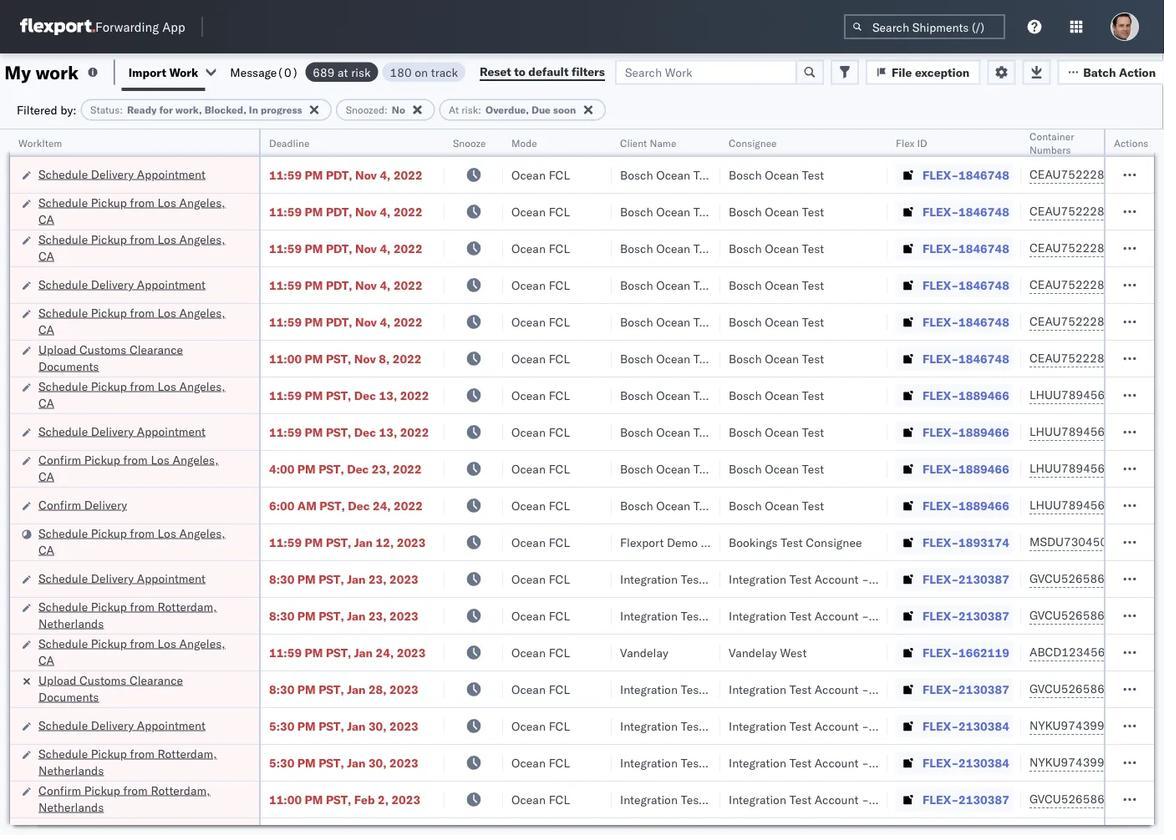 Task type: locate. For each thing, give the bounding box(es) containing it.
1 upload from the top
[[38, 342, 76, 357]]

gvcu5265864 for schedule pickup from rotterdam, netherlands
[[1030, 608, 1112, 623]]

0 vertical spatial customs
[[79, 342, 126, 357]]

23, up 11:59 pm pst, jan 24, 2023
[[368, 609, 387, 623]]

Search Work text field
[[615, 60, 797, 85]]

1 vertical spatial 13,
[[379, 425, 397, 440]]

zimu
[[1138, 719, 1164, 734], [1138, 756, 1164, 771]]

delivery up confirm pickup from los angeles, ca
[[91, 424, 134, 439]]

1 lhuu7894563, from the top
[[1030, 388, 1116, 402]]

3 flex-1889466 from the top
[[923, 462, 1009, 476]]

6 test from the top
[[1138, 351, 1164, 366]]

2022
[[394, 168, 423, 182], [394, 204, 423, 219], [394, 241, 423, 256], [394, 278, 423, 293], [394, 315, 423, 329], [393, 351, 422, 366], [400, 388, 429, 403], [400, 425, 429, 440], [393, 462, 422, 476], [394, 499, 423, 513]]

0 vertical spatial schedule pickup from rotterdam, netherlands link
[[38, 599, 237, 632]]

1 vertical spatial zimu
[[1138, 756, 1164, 771]]

30,
[[368, 719, 387, 734], [368, 756, 387, 771]]

5:30 pm pst, jan 30, 2023 for schedule delivery appointment
[[269, 719, 419, 734]]

2 vertical spatial rotterdam,
[[151, 784, 210, 798]]

jan up 11:59 pm pst, jan 24, 2023
[[347, 609, 366, 623]]

1846748 for 5th schedule pickup from los angeles, ca link from the bottom
[[959, 241, 1009, 256]]

upload customs clearance documents inside upload customs clearance documents button
[[38, 342, 183, 374]]

ocean fcl for schedule delivery appointment link related to 8:30 pm pst, jan 23, 2023
[[511, 572, 570, 587]]

vandelay for vandelay
[[620, 646, 668, 660]]

8:30
[[269, 572, 295, 587], [269, 609, 295, 623], [269, 682, 295, 697]]

: right the at on the top left of the page
[[478, 104, 481, 116]]

1 vertical spatial 5:30
[[269, 756, 295, 771]]

1 vertical spatial confirm
[[38, 498, 81, 512]]

3 pdt, from the top
[[326, 241, 352, 256]]

0 vertical spatial 8:30
[[269, 572, 295, 587]]

jan left 12,
[[354, 535, 373, 550]]

delivery inside button
[[84, 498, 127, 512]]

1 4, from the top
[[380, 168, 391, 182]]

689 at risk
[[313, 65, 371, 79]]

integration test account - karl lagerfeld for schedule delivery appointment link for 5:30 pm pst, jan 30, 2023
[[729, 719, 946, 734]]

5 flex-1846748 from the top
[[923, 315, 1009, 329]]

4 uetu523 from the top
[[1119, 498, 1164, 513]]

schedule pickup from los angeles, ca
[[38, 195, 225, 226], [38, 232, 225, 263], [38, 305, 225, 337], [38, 379, 225, 410], [38, 526, 225, 557], [38, 636, 225, 668]]

0 vertical spatial zimu
[[1138, 719, 1164, 734]]

integration test account - karl lagerfeld for 5:30 schedule pickup from rotterdam, netherlands link
[[729, 756, 946, 771]]

jan
[[354, 535, 373, 550], [347, 572, 366, 587], [347, 609, 366, 623], [354, 646, 373, 660], [347, 682, 366, 697], [347, 719, 366, 734], [347, 756, 366, 771]]

0 vertical spatial 5:30
[[269, 719, 295, 734]]

snoozed : no
[[346, 104, 405, 116]]

: left no
[[385, 104, 388, 116]]

vandelay
[[620, 646, 668, 660], [729, 646, 777, 660]]

4 schedule delivery appointment link from the top
[[38, 570, 206, 587]]

0 vertical spatial clearance
[[129, 342, 183, 357]]

customs inside upload customs clearance documents button
[[79, 342, 126, 357]]

180
[[390, 65, 412, 79]]

0 vertical spatial nyku9743990
[[1030, 719, 1112, 733]]

1 resize handle column header from the left
[[239, 130, 259, 836]]

0 vertical spatial rotterdam,
[[158, 600, 217, 614]]

1 vertical spatial risk
[[462, 104, 478, 116]]

pst, for 8:30 schedule pickup from rotterdam, netherlands link
[[319, 609, 344, 623]]

11:59 pm pst, jan 24, 2023
[[269, 646, 426, 660]]

24, up 12,
[[373, 499, 391, 513]]

1 vertical spatial upload customs clearance documents link
[[38, 672, 237, 706]]

action
[[1119, 65, 1156, 79]]

pst, up 11:00 pm pst, feb 2, 2023
[[319, 756, 344, 771]]

risk right at
[[351, 65, 371, 79]]

1846748 for schedule delivery appointment link for 11:59 pm pdt, nov 4, 2022
[[959, 278, 1009, 293]]

1 vertical spatial 8:30 pm pst, jan 23, 2023
[[269, 609, 419, 623]]

0 vertical spatial schedule pickup from rotterdam, netherlands button
[[38, 599, 237, 634]]

schedule delivery appointment link up confirm pickup from los angeles, ca
[[38, 423, 206, 440]]

5 maeu from the top
[[1138, 793, 1164, 807]]

ocean fcl for 5:30 schedule pickup from rotterdam, netherlands link
[[511, 756, 570, 771]]

flex-1846748
[[923, 168, 1009, 182], [923, 204, 1009, 219], [923, 241, 1009, 256], [923, 278, 1009, 293], [923, 315, 1009, 329], [923, 351, 1009, 366]]

11:59 for schedule delivery appointment link for 11:59 pm pdt, nov 4, 2022
[[269, 278, 302, 293]]

pst, up 6:00 am pst, dec 24, 2022
[[319, 462, 344, 476]]

1 vertical spatial nyku9743990
[[1030, 756, 1112, 770]]

:
[[120, 104, 123, 116], [385, 104, 388, 116], [478, 104, 481, 116]]

test for sixth schedule pickup from los angeles, ca link from the bottom of the page
[[1138, 204, 1164, 219]]

5 karl from the top
[[872, 756, 893, 771]]

schedule pickup from rotterdam, netherlands button for 8:30 pm pst, jan 23, 2023
[[38, 599, 237, 634]]

ca inside confirm pickup from los angeles, ca
[[38, 469, 54, 484]]

demo
[[667, 535, 698, 550]]

2130387
[[959, 572, 1009, 587], [959, 609, 1009, 623], [959, 682, 1009, 697], [959, 793, 1009, 807]]

flex- for 5th schedule pickup from los angeles, ca link from the bottom
[[923, 241, 959, 256]]

mode
[[511, 137, 537, 149]]

11:59 for 6th schedule pickup from los angeles, ca link
[[269, 646, 302, 660]]

nov for 4th schedule pickup from los angeles, ca link from the bottom
[[355, 315, 377, 329]]

6 integration from the top
[[729, 793, 786, 807]]

2 customs from the top
[[79, 673, 126, 688]]

clearance inside button
[[129, 342, 183, 357]]

jan up the feb
[[347, 756, 366, 771]]

filtered by:
[[17, 102, 77, 117]]

23, up 6:00 am pst, dec 24, 2022
[[372, 462, 390, 476]]

dec
[[354, 388, 376, 403], [354, 425, 376, 440], [347, 462, 369, 476], [348, 499, 370, 513]]

2 1889466 from the top
[[959, 425, 1009, 440]]

23,
[[372, 462, 390, 476], [368, 572, 387, 587], [368, 609, 387, 623]]

zimu for schedule pickup from rotterdam, netherlands
[[1138, 756, 1164, 771]]

jan for 6th schedule pickup from los angeles, ca link
[[354, 646, 373, 660]]

batch action button
[[1058, 60, 1164, 85]]

2023 up 8:30 pm pst, jan 28, 2023
[[397, 646, 426, 660]]

client name button
[[612, 133, 704, 150]]

jan down 11:59 pm pst, jan 12, 2023
[[347, 572, 366, 587]]

23, for rotterdam,
[[368, 609, 387, 623]]

dec for schedule delivery appointment
[[354, 425, 376, 440]]

schedule delivery appointment up confirm pickup from rotterdam, netherlands
[[38, 718, 206, 733]]

appointment for 11:59 pm pdt, nov 4, 2022
[[137, 277, 206, 292]]

6 flex- from the top
[[923, 351, 959, 366]]

confirm inside confirm pickup from los angeles, ca
[[38, 453, 81, 467]]

0 vertical spatial risk
[[351, 65, 371, 79]]

5 ceau7522281, from the top
[[1030, 314, 1115, 329]]

6 ceau7522281, from the top
[[1030, 351, 1115, 366]]

pst, for schedule delivery appointment link associated with 11:59 pm pst, dec 13, 2022
[[326, 425, 351, 440]]

bookings test consignee
[[729, 535, 862, 550]]

1 nyku9743990 from the top
[[1030, 719, 1112, 733]]

2130384
[[959, 719, 1009, 734], [959, 756, 1009, 771]]

1 2130387 from the top
[[959, 572, 1009, 587]]

30, down 28, at left bottom
[[368, 719, 387, 734]]

2 vertical spatial netherlands
[[38, 800, 104, 815]]

confirm for confirm pickup from los angeles, ca
[[38, 453, 81, 467]]

delivery up upload customs clearance documents button
[[91, 277, 134, 292]]

schedule delivery appointment button for 11:59 pm pdt, nov 4, 2022
[[38, 276, 206, 295]]

progress
[[261, 104, 302, 116]]

0 horizontal spatial :
[[120, 104, 123, 116]]

0 vertical spatial upload customs clearance documents link
[[38, 341, 237, 375]]

upload inside button
[[38, 342, 76, 357]]

1 horizontal spatial :
[[385, 104, 388, 116]]

confirm delivery link
[[38, 497, 127, 514]]

2 vertical spatial confirm
[[38, 784, 81, 798]]

lhuu7894563, uetu523 for schedule pickup from los angeles, ca
[[1030, 388, 1164, 402]]

30, up 2,
[[368, 756, 387, 771]]

0 vertical spatial 8:30 pm pst, jan 23, 2023
[[269, 572, 419, 587]]

: for snoozed
[[385, 104, 388, 116]]

8:30 pm pst, jan 23, 2023 down 11:59 pm pst, jan 12, 2023
[[269, 572, 419, 587]]

11:59 pm pst, dec 13, 2022 up 4:00 pm pst, dec 23, 2022
[[269, 425, 429, 440]]

1 ceau7522281, hlxu626 from the top
[[1030, 167, 1164, 182]]

schedule pickup from los angeles, ca for fourth schedule pickup from los angeles, ca link
[[38, 379, 225, 410]]

5 schedule delivery appointment button from the top
[[38, 717, 206, 736]]

test for 2nd upload customs clearance documents link from the bottom
[[1138, 351, 1164, 366]]

0 horizontal spatial risk
[[351, 65, 371, 79]]

confirm
[[38, 453, 81, 467], [38, 498, 81, 512], [38, 784, 81, 798]]

2130387 for schedule pickup from rotterdam, netherlands
[[959, 609, 1009, 623]]

4 integration test account - karl lagerfeld from the top
[[729, 719, 946, 734]]

13, up 4:00 pm pst, dec 23, 2022
[[379, 425, 397, 440]]

2023 down 12,
[[390, 572, 419, 587]]

jan down 8:30 pm pst, jan 28, 2023
[[347, 719, 366, 734]]

1 vertical spatial 8:30
[[269, 609, 295, 623]]

3 ocean fcl from the top
[[511, 241, 570, 256]]

abcd for confirm pickup from los angeles, ca
[[1138, 462, 1164, 476]]

2 2130384 from the top
[[959, 756, 1009, 771]]

pst, up 4:00 pm pst, dec 23, 2022
[[326, 425, 351, 440]]

ocean fcl for the confirm pickup from rotterdam, netherlands link
[[511, 793, 570, 807]]

schedule pickup from rotterdam, netherlands link
[[38, 599, 237, 632], [38, 746, 237, 779]]

upload customs clearance documents
[[38, 342, 183, 374], [38, 673, 183, 705]]

to
[[514, 64, 526, 79]]

schedule delivery appointment button up confirm pickup from los angeles, ca
[[38, 423, 206, 442]]

pst, for 6th schedule pickup from los angeles, ca link
[[326, 646, 351, 660]]

23, down 12,
[[368, 572, 387, 587]]

0 vertical spatial upload
[[38, 342, 76, 357]]

from inside confirm pickup from rotterdam, netherlands
[[123, 784, 148, 798]]

flex- for schedule delivery appointment link for 11:59 pm pdt, nov 4, 2022
[[923, 278, 959, 293]]

5 integration test account - karl lagerfeld from the top
[[729, 756, 946, 771]]

3 fcl from the top
[[549, 241, 570, 256]]

4, for 5th schedule pickup from los angeles, ca link from the bottom
[[380, 241, 391, 256]]

hlxu626 for 5th schedule pickup from los angeles, ca link from the bottom
[[1118, 241, 1164, 255]]

24, up 28, at left bottom
[[376, 646, 394, 660]]

status
[[90, 104, 120, 116]]

5 1846748 from the top
[[959, 315, 1009, 329]]

pst, up 11:59 pm pst, jan 24, 2023
[[319, 609, 344, 623]]

1 11:00 from the top
[[269, 351, 302, 366]]

5:30 down 8:30 pm pst, jan 28, 2023
[[269, 719, 295, 734]]

3 schedule delivery appointment from the top
[[38, 424, 206, 439]]

work,
[[175, 104, 202, 116]]

flex-2130387 for schedule delivery appointment
[[923, 572, 1009, 587]]

4,
[[380, 168, 391, 182], [380, 204, 391, 219], [380, 241, 391, 256], [380, 278, 391, 293], [380, 315, 391, 329]]

2 lhuu7894563, uetu523 from the top
[[1030, 425, 1164, 439]]

pst, down 6:00 am pst, dec 24, 2022
[[326, 535, 351, 550]]

pst, for schedule delivery appointment link related to 8:30 pm pst, jan 23, 2023
[[319, 572, 344, 587]]

2 confirm from the top
[[38, 498, 81, 512]]

schedule delivery appointment button up upload customs clearance documents button
[[38, 276, 206, 295]]

13, down 8,
[[379, 388, 397, 403]]

pickup for confirm pickup from los angeles, ca link
[[84, 453, 120, 467]]

test for schedule delivery appointment link for 11:59 pm pdt, nov 4, 2022
[[1138, 278, 1164, 293]]

netherlands inside confirm pickup from rotterdam, netherlands
[[38, 800, 104, 815]]

1 vertical spatial upload
[[38, 673, 76, 688]]

0 vertical spatial 30,
[[368, 719, 387, 734]]

angeles, for fourth schedule pickup from los angeles, ca link
[[179, 379, 225, 394]]

angeles, for sixth schedule pickup from los angeles, ca link from the bottom of the page
[[179, 195, 225, 210]]

2 gvcu5265864 from the top
[[1030, 608, 1112, 623]]

8:30 down 6:00
[[269, 572, 295, 587]]

11:59 pm pdt, nov 4, 2022 for 4th schedule pickup from los angeles, ca link from the bottom
[[269, 315, 423, 329]]

schedule delivery appointment link up upload customs clearance documents button
[[38, 276, 206, 293]]

schedule pickup from rotterdam, netherlands for 8:30 pm pst, jan 23, 2023
[[38, 600, 217, 631]]

delivery
[[91, 167, 134, 181], [91, 277, 134, 292], [91, 424, 134, 439], [84, 498, 127, 512], [91, 571, 134, 586], [91, 718, 134, 733]]

5 schedule delivery appointment link from the top
[[38, 717, 206, 734]]

pm for the confirm pickup from rotterdam, netherlands link
[[305, 793, 323, 807]]

1 schedule pickup from los angeles, ca button from the top
[[38, 194, 237, 229]]

5 11:59 pm pdt, nov 4, 2022 from the top
[[269, 315, 423, 329]]

4 11:59 from the top
[[269, 278, 302, 293]]

6 integration test account - karl lagerfeld from the top
[[729, 793, 946, 807]]

from
[[130, 195, 154, 210], [130, 232, 154, 247], [130, 305, 154, 320], [130, 379, 154, 394], [123, 453, 148, 467], [130, 526, 154, 541], [130, 600, 154, 614], [130, 636, 154, 651], [130, 747, 154, 761], [123, 784, 148, 798]]

blocked,
[[204, 104, 246, 116]]

2023 up 11:59 pm pst, jan 24, 2023
[[390, 609, 419, 623]]

maeu
[[1138, 535, 1164, 550], [1138, 572, 1164, 587], [1138, 609, 1164, 623], [1138, 682, 1164, 697], [1138, 793, 1164, 807]]

uetu523
[[1119, 388, 1164, 402], [1119, 425, 1164, 439], [1119, 461, 1164, 476], [1119, 498, 1164, 513]]

hlxu626
[[1118, 167, 1164, 182], [1118, 204, 1164, 219], [1118, 241, 1164, 255], [1118, 277, 1164, 292], [1118, 314, 1164, 329], [1118, 351, 1164, 366]]

2 30, from the top
[[368, 756, 387, 771]]

8:30 pm pst, jan 23, 2023 up 11:59 pm pst, jan 24, 2023
[[269, 609, 419, 623]]

2 schedule pickup from los angeles, ca from the top
[[38, 232, 225, 263]]

2 ca from the top
[[38, 249, 54, 263]]

2 vertical spatial 8:30
[[269, 682, 295, 697]]

2022 for sixth schedule pickup from los angeles, ca link from the bottom of the page
[[394, 204, 423, 219]]

pickup inside confirm pickup from rotterdam, netherlands
[[84, 784, 120, 798]]

2022 for 2nd upload customs clearance documents link from the bottom
[[393, 351, 422, 366]]

14 flex- from the top
[[923, 646, 959, 660]]

pst, up 8:30 pm pst, jan 28, 2023
[[326, 646, 351, 660]]

0 vertical spatial confirm
[[38, 453, 81, 467]]

2 flex-1889466 from the top
[[923, 425, 1009, 440]]

1 vertical spatial clearance
[[129, 673, 183, 688]]

8 ocean fcl from the top
[[511, 425, 570, 440]]

schedule delivery appointment link
[[38, 166, 206, 183], [38, 276, 206, 293], [38, 423, 206, 440], [38, 570, 206, 587], [38, 717, 206, 734]]

pdt,
[[326, 168, 352, 182], [326, 204, 352, 219], [326, 241, 352, 256], [326, 278, 352, 293], [326, 315, 352, 329]]

abcd1234560
[[1030, 645, 1112, 660]]

1 vertical spatial 2130384
[[959, 756, 1009, 771]]

dec up 4:00 pm pst, dec 23, 2022
[[354, 425, 376, 440]]

6 ocean fcl from the top
[[511, 351, 570, 366]]

11:59 pm pst, dec 13, 2022 down 11:00 pm pst, nov 8, 2022 on the left top
[[269, 388, 429, 403]]

schedule delivery appointment down the workitem button
[[38, 167, 206, 181]]

6 ca from the top
[[38, 543, 54, 557]]

1 ceau7522281, from the top
[[1030, 167, 1115, 182]]

ocean
[[511, 168, 546, 182], [656, 168, 690, 182], [765, 168, 799, 182], [511, 204, 546, 219], [656, 204, 690, 219], [765, 204, 799, 219], [511, 241, 546, 256], [656, 241, 690, 256], [765, 241, 799, 256], [511, 278, 546, 293], [656, 278, 690, 293], [765, 278, 799, 293], [511, 315, 546, 329], [656, 315, 690, 329], [765, 315, 799, 329], [511, 351, 546, 366], [656, 351, 690, 366], [765, 351, 799, 366], [511, 388, 546, 403], [656, 388, 690, 403], [765, 388, 799, 403], [511, 425, 546, 440], [656, 425, 690, 440], [765, 425, 799, 440], [511, 462, 546, 476], [656, 462, 690, 476], [765, 462, 799, 476], [511, 499, 546, 513], [656, 499, 690, 513], [765, 499, 799, 513], [511, 535, 546, 550], [511, 572, 546, 587], [511, 609, 546, 623], [511, 646, 546, 660], [511, 682, 546, 697], [511, 719, 546, 734], [511, 756, 546, 771], [511, 793, 546, 807]]

3 schedule pickup from los angeles, ca button from the top
[[38, 305, 237, 340]]

1 abcd from the top
[[1138, 388, 1164, 403]]

customs for 1st upload customs clearance documents link from the bottom of the page
[[79, 673, 126, 688]]

delivery up confirm pickup from rotterdam, netherlands
[[91, 718, 134, 733]]

0 vertical spatial 2130384
[[959, 719, 1009, 734]]

forwarding app
[[95, 19, 185, 35]]

2 schedule pickup from rotterdam, netherlands link from the top
[[38, 746, 237, 779]]

delivery down confirm pickup from los angeles, ca
[[84, 498, 127, 512]]

11:00
[[269, 351, 302, 366], [269, 793, 302, 807]]

mbl/ button
[[1130, 133, 1164, 150]]

1 5:30 pm pst, jan 30, 2023 from the top
[[269, 719, 419, 734]]

resize handle column header
[[239, 130, 259, 836], [425, 130, 445, 836], [483, 130, 503, 836], [592, 130, 612, 836], [700, 130, 720, 836], [868, 130, 888, 836], [1001, 130, 1021, 836], [1110, 130, 1130, 836], [1134, 130, 1154, 836]]

forwarding app link
[[20, 18, 185, 35]]

test
[[1138, 168, 1164, 182], [1138, 204, 1164, 219], [1138, 241, 1164, 256], [1138, 278, 1164, 293], [1138, 315, 1164, 329], [1138, 351, 1164, 366]]

3 netherlands from the top
[[38, 800, 104, 815]]

hlxu626 for schedule delivery appointment link for 11:59 pm pdt, nov 4, 2022
[[1118, 277, 1164, 292]]

1 vertical spatial schedule pickup from rotterdam, netherlands
[[38, 747, 217, 778]]

1 vertical spatial 23,
[[368, 572, 387, 587]]

gvcu5265864
[[1030, 572, 1112, 586], [1030, 608, 1112, 623], [1030, 682, 1112, 697], [1030, 792, 1112, 807]]

1 vertical spatial schedule pickup from rotterdam, netherlands link
[[38, 746, 237, 779]]

jan up 28, at left bottom
[[354, 646, 373, 660]]

schedule delivery appointment up upload customs clearance documents button
[[38, 277, 206, 292]]

pickup
[[91, 195, 127, 210], [91, 232, 127, 247], [91, 305, 127, 320], [91, 379, 127, 394], [84, 453, 120, 467], [91, 526, 127, 541], [91, 600, 127, 614], [91, 636, 127, 651], [91, 747, 127, 761], [84, 784, 120, 798]]

18 flex- from the top
[[923, 793, 959, 807]]

delivery down confirm delivery button at the left
[[91, 571, 134, 586]]

0 vertical spatial netherlands
[[38, 616, 104, 631]]

14 fcl from the top
[[549, 646, 570, 660]]

uetu523 for confirm pickup from los angeles, ca
[[1119, 461, 1164, 476]]

lhuu7894563, for confirm pickup from los angeles, ca
[[1030, 461, 1116, 476]]

5:30
[[269, 719, 295, 734], [269, 756, 295, 771]]

schedule delivery appointment down confirm delivery button at the left
[[38, 571, 206, 586]]

1 test from the top
[[1138, 168, 1164, 182]]

16 flex- from the top
[[923, 719, 959, 734]]

schedule delivery appointment link down the workitem button
[[38, 166, 206, 183]]

18 ocean fcl from the top
[[511, 793, 570, 807]]

documents inside button
[[38, 359, 99, 374]]

ocean fcl for sixth schedule pickup from los angeles, ca link from the bottom of the page
[[511, 204, 570, 219]]

schedule delivery appointment button down confirm delivery button at the left
[[38, 570, 206, 589]]

flex-1893174
[[923, 535, 1009, 550]]

my
[[4, 61, 31, 84]]

1 vertical spatial 11:00
[[269, 793, 302, 807]]

flex- for schedule delivery appointment link associated with 11:59 pm pst, dec 13, 2022
[[923, 425, 959, 440]]

1 vertical spatial 11:59 pm pst, dec 13, 2022
[[269, 425, 429, 440]]

flex-1846748 button
[[896, 163, 1013, 187], [896, 163, 1013, 187], [896, 200, 1013, 224], [896, 200, 1013, 224], [896, 237, 1013, 260], [896, 237, 1013, 260], [896, 274, 1013, 297], [896, 274, 1013, 297], [896, 310, 1013, 334], [896, 310, 1013, 334], [896, 347, 1013, 371], [896, 347, 1013, 371]]

flex-
[[923, 168, 959, 182], [923, 204, 959, 219], [923, 241, 959, 256], [923, 278, 959, 293], [923, 315, 959, 329], [923, 351, 959, 366], [923, 388, 959, 403], [923, 425, 959, 440], [923, 462, 959, 476], [923, 499, 959, 513], [923, 535, 959, 550], [923, 572, 959, 587], [923, 609, 959, 623], [923, 646, 959, 660], [923, 682, 959, 697], [923, 719, 959, 734], [923, 756, 959, 771], [923, 793, 959, 807]]

pst, left 8,
[[326, 351, 351, 366]]

nyku9743990
[[1030, 719, 1112, 733], [1030, 756, 1112, 770]]

4 1889466 from the top
[[959, 499, 1009, 513]]

ocean fcl for schedule delivery appointment link for 11:59 pm pdt, nov 4, 2022
[[511, 278, 570, 293]]

1 vertical spatial documents
[[38, 690, 99, 705]]

2 11:59 pm pst, dec 13, 2022 from the top
[[269, 425, 429, 440]]

2 fcl from the top
[[549, 204, 570, 219]]

ca for second schedule pickup from los angeles, ca link from the bottom of the page
[[38, 543, 54, 557]]

ca for 6th schedule pickup from los angeles, ca link
[[38, 653, 54, 668]]

in
[[249, 104, 258, 116]]

risk right the at on the top left of the page
[[462, 104, 478, 116]]

karl
[[872, 572, 893, 587], [872, 609, 893, 623], [872, 682, 893, 697], [872, 719, 893, 734], [872, 756, 893, 771], [872, 793, 893, 807]]

from inside confirm pickup from los angeles, ca
[[123, 453, 148, 467]]

1 vertical spatial 30,
[[368, 756, 387, 771]]

consignee
[[729, 137, 777, 149], [701, 535, 757, 550], [806, 535, 862, 550]]

maeu for schedule pickup from los angeles, ca
[[1138, 535, 1164, 550]]

bosch ocean test
[[620, 168, 716, 182], [729, 168, 824, 182], [620, 204, 716, 219], [729, 204, 824, 219], [620, 241, 716, 256], [729, 241, 824, 256], [620, 278, 716, 293], [729, 278, 824, 293], [620, 315, 716, 329], [729, 315, 824, 329], [620, 351, 716, 366], [729, 351, 824, 366], [620, 388, 716, 403], [729, 388, 824, 403], [620, 425, 716, 440], [729, 425, 824, 440], [620, 462, 716, 476], [729, 462, 824, 476], [620, 499, 716, 513], [729, 499, 824, 513]]

schedule for 5th schedule pickup from los angeles, ca link from the bottom
[[38, 232, 88, 247]]

flex-2130384 for schedule delivery appointment
[[923, 719, 1009, 734]]

confirm pickup from los angeles, ca link
[[38, 452, 237, 485]]

6 flex-1846748 from the top
[[923, 351, 1009, 366]]

1893174
[[959, 535, 1009, 550]]

0 horizontal spatial vandelay
[[620, 646, 668, 660]]

1 schedule pickup from rotterdam, netherlands link from the top
[[38, 599, 237, 632]]

2023
[[397, 535, 426, 550], [390, 572, 419, 587], [390, 609, 419, 623], [397, 646, 426, 660], [390, 682, 419, 697], [390, 719, 419, 734], [390, 756, 419, 771], [391, 793, 421, 807]]

0 vertical spatial documents
[[38, 359, 99, 374]]

schedule delivery appointment button up confirm pickup from rotterdam, netherlands
[[38, 717, 206, 736]]

pickup for 6th schedule pickup from los angeles, ca link
[[91, 636, 127, 651]]

1 horizontal spatial risk
[[462, 104, 478, 116]]

los
[[158, 195, 176, 210], [158, 232, 176, 247], [158, 305, 176, 320], [158, 379, 176, 394], [151, 453, 170, 467], [158, 526, 176, 541], [158, 636, 176, 651]]

hlxu626 for sixth schedule pickup from los angeles, ca link from the bottom of the page
[[1118, 204, 1164, 219]]

5 schedule pickup from los angeles, ca button from the top
[[38, 525, 237, 560]]

schedule delivery appointment link up confirm pickup from rotterdam, netherlands
[[38, 717, 206, 734]]

ready
[[127, 104, 157, 116]]

pickup inside confirm pickup from los angeles, ca
[[84, 453, 120, 467]]

flex- for second schedule pickup from los angeles, ca link from the bottom of the page
[[923, 535, 959, 550]]

jan for 5:30 schedule pickup from rotterdam, netherlands link
[[347, 756, 366, 771]]

flex-2130387 for schedule pickup from rotterdam, netherlands
[[923, 609, 1009, 623]]

5:30 pm pst, jan 30, 2023 down 8:30 pm pst, jan 28, 2023
[[269, 719, 419, 734]]

5:30 up 11:00 pm pst, feb 2, 2023
[[269, 756, 295, 771]]

ceau7522281,
[[1030, 167, 1115, 182], [1030, 204, 1115, 219], [1030, 241, 1115, 255], [1030, 277, 1115, 292], [1030, 314, 1115, 329], [1030, 351, 1115, 366]]

7 flex- from the top
[[923, 388, 959, 403]]

2 clearance from the top
[[129, 673, 183, 688]]

5 flex- from the top
[[923, 315, 959, 329]]

1 11:59 pm pdt, nov 4, 2022 from the top
[[269, 168, 423, 182]]

5:30 pm pst, jan 30, 2023 up 11:00 pm pst, feb 2, 2023
[[269, 756, 419, 771]]

1 horizontal spatial vandelay
[[729, 646, 777, 660]]

batch
[[1083, 65, 1116, 79]]

pst, left the feb
[[326, 793, 351, 807]]

3 ca from the top
[[38, 322, 54, 337]]

nov
[[355, 168, 377, 182], [355, 204, 377, 219], [355, 241, 377, 256], [355, 278, 377, 293], [355, 315, 377, 329], [354, 351, 376, 366]]

uetu523 for schedule delivery appointment
[[1119, 425, 1164, 439]]

schedule delivery appointment link down confirm delivery button at the left
[[38, 570, 206, 587]]

2022 for schedule delivery appointment link for 11:59 pm pdt, nov 4, 2022
[[394, 278, 423, 293]]

confirm inside confirm pickup from rotterdam, netherlands
[[38, 784, 81, 798]]

1 vertical spatial 5:30 pm pst, jan 30, 2023
[[269, 756, 419, 771]]

1 vertical spatial 24,
[[376, 646, 394, 660]]

pst, down 11:00 pm pst, nov 8, 2022 on the left top
[[326, 388, 351, 403]]

0 vertical spatial 24,
[[373, 499, 391, 513]]

0 vertical spatial upload customs clearance documents
[[38, 342, 183, 374]]

2023 right 2,
[[391, 793, 421, 807]]

1 vertical spatial netherlands
[[38, 763, 104, 778]]

4 flex-2130387 from the top
[[923, 793, 1009, 807]]

8:30 down 11:59 pm pst, jan 24, 2023
[[269, 682, 295, 697]]

schedule delivery appointment for 11:59 pm pst, dec 13, 2022
[[38, 424, 206, 439]]

default
[[528, 64, 569, 79]]

maeu for schedule delivery appointment
[[1138, 572, 1164, 587]]

3 2130387 from the top
[[959, 682, 1009, 697]]

pickup for 4th schedule pickup from los angeles, ca link from the bottom
[[91, 305, 127, 320]]

dec down 11:00 pm pst, nov 8, 2022 on the left top
[[354, 388, 376, 403]]

11:59 pm pst, dec 13, 2022
[[269, 388, 429, 403], [269, 425, 429, 440]]

1 vertical spatial upload customs clearance documents
[[38, 673, 183, 705]]

angeles, inside confirm pickup from los angeles, ca
[[173, 453, 219, 467]]

schedule delivery appointment button for 11:59 pm pst, dec 13, 2022
[[38, 423, 206, 442]]

1 vertical spatial schedule pickup from rotterdam, netherlands button
[[38, 746, 237, 781]]

1 gvcu5265864 from the top
[[1030, 572, 1112, 586]]

2 horizontal spatial :
[[478, 104, 481, 116]]

pst, down 8:30 pm pst, jan 28, 2023
[[319, 719, 344, 734]]

rotterdam, inside confirm pickup from rotterdam, netherlands
[[151, 784, 210, 798]]

6 1846748 from the top
[[959, 351, 1009, 366]]

pst, down 11:59 pm pst, jan 12, 2023
[[319, 572, 344, 587]]

dec up 6:00 am pst, dec 24, 2022
[[347, 462, 369, 476]]

flex-2130384
[[923, 719, 1009, 734], [923, 756, 1009, 771]]

1 30, from the top
[[368, 719, 387, 734]]

0 vertical spatial 11:59 pm pst, dec 13, 2022
[[269, 388, 429, 403]]

schedule delivery appointment button down the workitem button
[[38, 166, 206, 184]]

dec up 11:59 pm pst, jan 12, 2023
[[348, 499, 370, 513]]

2 vertical spatial 23,
[[368, 609, 387, 623]]

11:00 for 11:00 pm pst, nov 8, 2022
[[269, 351, 302, 366]]

pm for 8:30 schedule pickup from rotterdam, netherlands link
[[297, 609, 316, 623]]

2 8:30 from the top
[[269, 609, 295, 623]]

pm for schedule delivery appointment link for 11:59 pm pdt, nov 4, 2022
[[305, 278, 323, 293]]

0 vertical spatial 13,
[[379, 388, 397, 403]]

deadline
[[269, 137, 310, 149]]

lhuu7894563, uetu523
[[1030, 388, 1164, 402], [1030, 425, 1164, 439], [1030, 461, 1164, 476], [1030, 498, 1164, 513]]

mbl/
[[1138, 137, 1164, 149]]

0 vertical spatial 23,
[[372, 462, 390, 476]]

3 lhuu7894563, uetu523 from the top
[[1030, 461, 1164, 476]]

3 schedule from the top
[[38, 232, 88, 247]]

1 vertical spatial customs
[[79, 673, 126, 688]]

schedule delivery appointment
[[38, 167, 206, 181], [38, 277, 206, 292], [38, 424, 206, 439], [38, 571, 206, 586], [38, 718, 206, 733]]

12 flex- from the top
[[923, 572, 959, 587]]

6 resize handle column header from the left
[[868, 130, 888, 836]]

0 vertical spatial 11:00
[[269, 351, 302, 366]]

1 vertical spatial flex-2130384
[[923, 756, 1009, 771]]

1 integration test account - karl lagerfeld from the top
[[729, 572, 946, 587]]

2130384 for schedule delivery appointment
[[959, 719, 1009, 734]]

pm for schedule delivery appointment link associated with 11:59 pm pst, dec 13, 2022
[[305, 425, 323, 440]]

pm for second schedule pickup from los angeles, ca link from the bottom of the page
[[305, 535, 323, 550]]

12 ocean fcl from the top
[[511, 572, 570, 587]]

0 vertical spatial schedule pickup from rotterdam, netherlands
[[38, 600, 217, 631]]

ceau7522281, for 4th schedule pickup from los angeles, ca link from the bottom
[[1030, 314, 1115, 329]]

ca for fourth schedule pickup from los angeles, ca link
[[38, 396, 54, 410]]

pm for 4th schedule pickup from los angeles, ca link from the bottom
[[305, 315, 323, 329]]

8:30 up 11:59 pm pst, jan 24, 2023
[[269, 609, 295, 623]]

1 vertical spatial rotterdam,
[[158, 747, 217, 761]]

7 11:59 from the top
[[269, 425, 302, 440]]

flex-2130384 for schedule pickup from rotterdam, netherlands
[[923, 756, 1009, 771]]

schedule delivery appointment up confirm pickup from los angeles, ca
[[38, 424, 206, 439]]

confirm for confirm pickup from rotterdam, netherlands
[[38, 784, 81, 798]]

8:30 pm pst, jan 23, 2023
[[269, 572, 419, 587], [269, 609, 419, 623]]

2 zimu from the top
[[1138, 756, 1164, 771]]

1 schedule pickup from los angeles, ca from the top
[[38, 195, 225, 226]]

17 flex- from the top
[[923, 756, 959, 771]]

0 vertical spatial 5:30 pm pst, jan 30, 2023
[[269, 719, 419, 734]]

0 vertical spatial flex-2130384
[[923, 719, 1009, 734]]

5 ceau7522281, hlxu626 from the top
[[1030, 314, 1164, 329]]

5 ocean fcl from the top
[[511, 315, 570, 329]]

: left ready
[[120, 104, 123, 116]]

file exception button
[[866, 60, 981, 85], [866, 60, 981, 85]]

3 abcd from the top
[[1138, 462, 1164, 476]]

12,
[[376, 535, 394, 550]]

schedule pickup from rotterdam, netherlands
[[38, 600, 217, 631], [38, 747, 217, 778]]

id
[[917, 137, 927, 149]]

3 schedule pickup from los angeles, ca from the top
[[38, 305, 225, 337]]



Task type: describe. For each thing, give the bounding box(es) containing it.
ca for 5th schedule pickup from los angeles, ca link from the bottom
[[38, 249, 54, 263]]

schedule pickup from los angeles, ca for sixth schedule pickup from los angeles, ca link from the bottom of the page
[[38, 195, 225, 226]]

2 account from the top
[[815, 609, 859, 623]]

4 account from the top
[[815, 719, 859, 734]]

4 integration from the top
[[729, 719, 786, 734]]

3 : from the left
[[478, 104, 481, 116]]

track
[[431, 65, 458, 79]]

1 1846748 from the top
[[959, 168, 1009, 182]]

5:30 for schedule pickup from rotterdam, netherlands
[[269, 756, 295, 771]]

nov for schedule delivery appointment link for 11:59 pm pdt, nov 4, 2022
[[355, 278, 377, 293]]

9 fcl from the top
[[549, 462, 570, 476]]

for
[[159, 104, 173, 116]]

2023 down 8:30 pm pst, jan 28, 2023
[[390, 719, 419, 734]]

2 lagerfeld from the top
[[897, 609, 946, 623]]

6 account from the top
[[815, 793, 859, 807]]

11:59 for second schedule pickup from los angeles, ca link from the bottom of the page
[[269, 535, 302, 550]]

2130384 for schedule pickup from rotterdam, netherlands
[[959, 756, 1009, 771]]

5 integration from the top
[[729, 756, 786, 771]]

180 on track
[[390, 65, 458, 79]]

mode button
[[503, 133, 595, 150]]

bookings
[[729, 535, 778, 550]]

pst, down 11:59 pm pst, jan 24, 2023
[[319, 682, 344, 697]]

2130387 for schedule delivery appointment
[[959, 572, 1009, 587]]

snooze
[[453, 137, 486, 149]]

7 fcl from the top
[[549, 388, 570, 403]]

flex- for 6th schedule pickup from los angeles, ca link
[[923, 646, 959, 660]]

container numbers
[[1030, 130, 1074, 156]]

consignee button
[[720, 133, 871, 150]]

4, for 4th schedule pickup from los angeles, ca link from the bottom
[[380, 315, 391, 329]]

4:00 pm pst, dec 23, 2022
[[269, 462, 422, 476]]

schedule for fourth schedule pickup from los angeles, ca link
[[38, 379, 88, 394]]

8:30 for schedule delivery appointment
[[269, 572, 295, 587]]

netherlands for 11:00 pm pst, feb 2, 2023
[[38, 800, 104, 815]]

clearance for 1st upload customs clearance documents link from the bottom of the page
[[129, 673, 183, 688]]

import work button
[[128, 65, 198, 79]]

ceau7522281, for sixth schedule pickup from los angeles, ca link from the bottom of the page
[[1030, 204, 1115, 219]]

jan left 28, at left bottom
[[347, 682, 366, 697]]

container
[[1030, 130, 1074, 142]]

6:00
[[269, 499, 295, 513]]

numbers
[[1030, 143, 1071, 156]]

upload customs clearance documents for 2nd upload customs clearance documents link from the bottom
[[38, 342, 183, 374]]

17 fcl from the top
[[549, 756, 570, 771]]

work
[[36, 61, 79, 84]]

integration test account - karl lagerfeld for the confirm pickup from rotterdam, netherlands link
[[729, 793, 946, 807]]

1 flex- from the top
[[923, 168, 959, 182]]

flex- for 2nd upload customs clearance documents link from the bottom
[[923, 351, 959, 366]]

msdu7304509
[[1030, 535, 1115, 550]]

test for 5th schedule pickup from los angeles, ca link from the bottom
[[1138, 241, 1164, 256]]

3 integration test account - karl lagerfeld from the top
[[729, 682, 946, 697]]

schedule for schedule delivery appointment link associated with 11:59 pm pst, dec 13, 2022
[[38, 424, 88, 439]]

flexport demo consignee
[[620, 535, 757, 550]]

8 fcl from the top
[[549, 425, 570, 440]]

flex id
[[896, 137, 927, 149]]

confirm pickup from los angeles, ca
[[38, 453, 219, 484]]

11:00 pm pst, nov 8, 2022
[[269, 351, 422, 366]]

15 fcl from the top
[[549, 682, 570, 697]]

10 fcl from the top
[[549, 499, 570, 513]]

name
[[650, 137, 676, 149]]

13, for schedule delivery appointment
[[379, 425, 397, 440]]

1 karl from the top
[[872, 572, 893, 587]]

4 pdt, from the top
[[326, 278, 352, 293]]

deadline button
[[261, 133, 428, 150]]

flex-1889466 for schedule delivery appointment
[[923, 425, 1009, 440]]

4 lagerfeld from the top
[[897, 719, 946, 734]]

1 flex-1846748 from the top
[[923, 168, 1009, 182]]

pm for 5:30 schedule pickup from rotterdam, netherlands link
[[297, 756, 316, 771]]

delivery for 11:59 pm pdt, nov 4, 2022
[[91, 277, 134, 292]]

confirm delivery
[[38, 498, 127, 512]]

1 pdt, from the top
[[326, 168, 352, 182]]

3 account from the top
[[815, 682, 859, 697]]

24, for 2023
[[376, 646, 394, 660]]

pm for 6th schedule pickup from los angeles, ca link
[[305, 646, 323, 660]]

12 fcl from the top
[[549, 572, 570, 587]]

ceau7522281, hlxu626 for 4th schedule pickup from los angeles, ca link from the bottom
[[1030, 314, 1164, 329]]

confirm delivery button
[[38, 497, 127, 515]]

5 lagerfeld from the top
[[897, 756, 946, 771]]

schedule for 8:30 schedule pickup from rotterdam, netherlands link
[[38, 600, 88, 614]]

resize handle column header for client name
[[700, 130, 720, 836]]

actions
[[1114, 137, 1149, 149]]

reset to default filters
[[480, 64, 605, 79]]

at
[[338, 65, 348, 79]]

16 fcl from the top
[[549, 719, 570, 734]]

15 ocean fcl from the top
[[511, 682, 570, 697]]

2 integration from the top
[[729, 609, 786, 623]]

3 resize handle column header from the left
[[483, 130, 503, 836]]

4 fcl from the top
[[549, 278, 570, 293]]

(0)
[[277, 65, 299, 79]]

pdt, for 5th schedule pickup from los angeles, ca link from the bottom
[[326, 241, 352, 256]]

--
[[1138, 646, 1153, 660]]

6 schedule pickup from los angeles, ca button from the top
[[38, 636, 237, 671]]

soon
[[553, 104, 576, 116]]

6:00 am pst, dec 24, 2022
[[269, 499, 423, 513]]

4:00
[[269, 462, 295, 476]]

2 schedule pickup from los angeles, ca button from the top
[[38, 231, 237, 266]]

5 fcl from the top
[[549, 315, 570, 329]]

upload customs clearance documents for 1st upload customs clearance documents link from the bottom of the page
[[38, 673, 183, 705]]

from for confirm pickup from los angeles, ca link
[[123, 453, 148, 467]]

11:59 pm pdt, nov 4, 2022 for schedule delivery appointment link for 11:59 pm pdt, nov 4, 2022
[[269, 278, 423, 293]]

pm for schedule delivery appointment link for 5:30 pm pst, jan 30, 2023
[[297, 719, 316, 734]]

nyku9743990 for schedule delivery appointment
[[1030, 719, 1112, 733]]

Search Shipments (/) text field
[[844, 14, 1005, 39]]

2022 for 5th schedule pickup from los angeles, ca link from the bottom
[[394, 241, 423, 256]]

2,
[[378, 793, 389, 807]]

message (0)
[[230, 65, 299, 79]]

on
[[415, 65, 428, 79]]

by:
[[60, 102, 77, 117]]

flex id button
[[888, 133, 1005, 150]]

4 flex-1889466 from the top
[[923, 499, 1009, 513]]

from for the confirm pickup from rotterdam, netherlands link
[[123, 784, 148, 798]]

2 documents from the top
[[38, 690, 99, 705]]

6 lagerfeld from the top
[[897, 793, 946, 807]]

10 ocean fcl from the top
[[511, 499, 570, 513]]

8,
[[379, 351, 390, 366]]

flex-1889466 for confirm pickup from los angeles, ca
[[923, 462, 1009, 476]]

exception
[[915, 65, 970, 79]]

5 schedule pickup from los angeles, ca link from the top
[[38, 525, 237, 559]]

1662119
[[959, 646, 1009, 660]]

batch action
[[1083, 65, 1156, 79]]

overdue,
[[486, 104, 529, 116]]

ceau7522281, for schedule delivery appointment link for 11:59 pm pdt, nov 4, 2022
[[1030, 277, 1115, 292]]

schedule pickup from rotterdam, netherlands button for 5:30 pm pst, jan 30, 2023
[[38, 746, 237, 781]]

4 lhuu7894563, uetu523 from the top
[[1030, 498, 1164, 513]]

ocean fcl for 8:30 schedule pickup from rotterdam, netherlands link
[[511, 609, 570, 623]]

from for fourth schedule pickup from los angeles, ca link
[[130, 379, 154, 394]]

due
[[532, 104, 551, 116]]

1 11:59 from the top
[[269, 168, 302, 182]]

uetu523 for schedule pickup from los angeles, ca
[[1119, 388, 1164, 402]]

schedule for schedule delivery appointment link for 5:30 pm pst, jan 30, 2023
[[38, 718, 88, 733]]

schedule delivery appointment button for 5:30 pm pst, jan 30, 2023
[[38, 717, 206, 736]]

from for 4th schedule pickup from los angeles, ca link from the bottom
[[130, 305, 154, 320]]

4 maeu from the top
[[1138, 682, 1164, 697]]

4 lhuu7894563, from the top
[[1030, 498, 1116, 513]]

1889466 for schedule delivery appointment
[[959, 425, 1009, 440]]

ocean fcl for fourth schedule pickup from los angeles, ca link
[[511, 388, 570, 403]]

flexport. image
[[20, 18, 95, 35]]

schedule for schedule delivery appointment link for 11:59 pm pdt, nov 4, 2022
[[38, 277, 88, 292]]

jan for schedule delivery appointment link related to 8:30 pm pst, jan 23, 2023
[[347, 572, 366, 587]]

dec for confirm pickup from los angeles, ca
[[347, 462, 369, 476]]

4 karl from the top
[[872, 719, 893, 734]]

6 schedule pickup from los angeles, ca link from the top
[[38, 636, 237, 669]]

forwarding
[[95, 19, 159, 35]]

abcd for schedule pickup from los angeles, ca
[[1138, 388, 1164, 403]]

schedule for 5:30 schedule pickup from rotterdam, netherlands link
[[38, 747, 88, 761]]

11:59 pm pst, dec 13, 2022 for schedule delivery appointment
[[269, 425, 429, 440]]

vandelay west
[[729, 646, 807, 660]]

1 hlxu626 from the top
[[1118, 167, 1164, 182]]

pst, right am
[[320, 499, 345, 513]]

confirm pickup from rotterdam, netherlands button
[[38, 783, 237, 818]]

upload customs clearance documents button
[[38, 341, 237, 377]]

2130387 for confirm pickup from rotterdam, netherlands
[[959, 793, 1009, 807]]

3 8:30 from the top
[[269, 682, 295, 697]]

flex-1889466 for schedule pickup from los angeles, ca
[[923, 388, 1009, 403]]

consignee inside button
[[729, 137, 777, 149]]

integration test account - karl lagerfeld for 8:30 schedule pickup from rotterdam, netherlands link
[[729, 609, 946, 623]]

5:30 pm pst, jan 30, 2023 for schedule pickup from rotterdam, netherlands
[[269, 756, 419, 771]]

2023 right 28, at left bottom
[[390, 682, 419, 697]]

1 schedule delivery appointment link from the top
[[38, 166, 206, 183]]

1 schedule delivery appointment from the top
[[38, 167, 206, 181]]

at risk : overdue, due soon
[[449, 104, 576, 116]]

no
[[392, 104, 405, 116]]

2 karl from the top
[[872, 609, 893, 623]]

client name
[[620, 137, 676, 149]]

netherlands for 5:30 pm pst, jan 30, 2023
[[38, 763, 104, 778]]

6 fcl from the top
[[549, 351, 570, 366]]

28,
[[368, 682, 387, 697]]

resize handle column header for workitem
[[239, 130, 259, 836]]

1 appointment from the top
[[137, 167, 206, 181]]

file exception
[[892, 65, 970, 79]]

at
[[449, 104, 459, 116]]

schedule pickup from rotterdam, netherlands for 5:30 pm pst, jan 30, 2023
[[38, 747, 217, 778]]

filters
[[572, 64, 605, 79]]

dec for schedule pickup from los angeles, ca
[[354, 388, 376, 403]]

2 upload customs clearance documents link from the top
[[38, 672, 237, 706]]

5 account from the top
[[815, 756, 859, 771]]

11:59 pm pdt, nov 4, 2022 for sixth schedule pickup from los angeles, ca link from the bottom of the page
[[269, 204, 423, 219]]

11:59 for 4th schedule pickup from los angeles, ca link from the bottom
[[269, 315, 302, 329]]

feb
[[354, 793, 375, 807]]

status : ready for work, blocked, in progress
[[90, 104, 302, 116]]

los inside confirm pickup from los angeles, ca
[[151, 453, 170, 467]]

1 schedule delivery appointment button from the top
[[38, 166, 206, 184]]

container numbers button
[[1021, 126, 1113, 156]]

3 gvcu5265864 from the top
[[1030, 682, 1112, 697]]

3 schedule pickup from los angeles, ca link from the top
[[38, 305, 237, 338]]

work
[[169, 65, 198, 79]]

4 4, from the top
[[380, 278, 391, 293]]

confirm pickup from rotterdam, netherlands
[[38, 784, 210, 815]]

file
[[892, 65, 912, 79]]

flexport
[[620, 535, 664, 550]]

abcd for schedule delivery appointment
[[1138, 425, 1164, 440]]

1 schedule pickup from los angeles, ca link from the top
[[38, 194, 237, 228]]

ceau7522281, hlxu626 for sixth schedule pickup from los angeles, ca link from the bottom of the page
[[1030, 204, 1164, 219]]

13 fcl from the top
[[549, 609, 570, 623]]

1 account from the top
[[815, 572, 859, 587]]

1 ocean fcl from the top
[[511, 168, 570, 182]]

west
[[780, 646, 807, 660]]

4 abcd from the top
[[1138, 499, 1164, 513]]

am
[[297, 499, 317, 513]]

angeles, for confirm pickup from los angeles, ca link
[[173, 453, 219, 467]]

3 flex-2130387 from the top
[[923, 682, 1009, 697]]

schedule delivery appointment link for 5:30 pm pst, jan 30, 2023
[[38, 717, 206, 734]]

workitem
[[18, 137, 62, 149]]

2023 up 11:00 pm pst, feb 2, 2023
[[390, 756, 419, 771]]

3 integration from the top
[[729, 682, 786, 697]]

1 upload customs clearance documents link from the top
[[38, 341, 237, 375]]

import
[[128, 65, 166, 79]]

1 fcl from the top
[[549, 168, 570, 182]]

reset to default filters button
[[470, 60, 615, 85]]

11:59 for sixth schedule pickup from los angeles, ca link from the bottom of the page
[[269, 204, 302, 219]]

pickup for the confirm pickup from rotterdam, netherlands link
[[84, 784, 120, 798]]

1 integration from the top
[[729, 572, 786, 587]]

pst, for confirm pickup from los angeles, ca link
[[319, 462, 344, 476]]

10 flex- from the top
[[923, 499, 959, 513]]

1846748 for 4th schedule pickup from los angeles, ca link from the bottom
[[959, 315, 1009, 329]]

flex- for confirm pickup from los angeles, ca link
[[923, 462, 959, 476]]

netherlands for 8:30 pm pst, jan 23, 2023
[[38, 616, 104, 631]]

3 karl from the top
[[872, 682, 893, 697]]

flex-1846748 for sixth schedule pickup from los angeles, ca link from the bottom of the page
[[923, 204, 1009, 219]]

delivery down the workitem button
[[91, 167, 134, 181]]

pdt, for 4th schedule pickup from los angeles, ca link from the bottom
[[326, 315, 352, 329]]

pickup for 8:30 schedule pickup from rotterdam, netherlands link
[[91, 600, 127, 614]]

3 lagerfeld from the top
[[897, 682, 946, 697]]

9 resize handle column header from the left
[[1134, 130, 1154, 836]]

4 schedule pickup from los angeles, ca button from the top
[[38, 378, 237, 413]]

pm for fourth schedule pickup from los angeles, ca link
[[305, 388, 323, 403]]

delivery for 8:30 pm pst, jan 23, 2023
[[91, 571, 134, 586]]

workitem button
[[10, 133, 242, 150]]

15 flex- from the top
[[923, 682, 959, 697]]

1 lagerfeld from the top
[[897, 572, 946, 587]]

ocean fcl for 5th schedule pickup from los angeles, ca link from the bottom
[[511, 241, 570, 256]]

18 fcl from the top
[[549, 793, 570, 807]]

11:59 pm pst, jan 12, 2023
[[269, 535, 426, 550]]

ocean fcl for 6th schedule pickup from los angeles, ca link
[[511, 646, 570, 660]]

689
[[313, 65, 335, 79]]

filtered
[[17, 102, 57, 117]]

snoozed
[[346, 104, 385, 116]]

ceau7522281, hlxu626 for 5th schedule pickup from los angeles, ca link from the bottom
[[1030, 241, 1164, 255]]

8:30 pm pst, jan 28, 2023
[[269, 682, 419, 697]]

2023 right 12,
[[397, 535, 426, 550]]

2 schedule pickup from los angeles, ca link from the top
[[38, 231, 237, 265]]

zimu for schedule delivery appointment
[[1138, 719, 1164, 734]]

app
[[162, 19, 185, 35]]

my work
[[4, 61, 79, 84]]

6 karl from the top
[[872, 793, 893, 807]]

4 schedule pickup from los angeles, ca link from the top
[[38, 378, 237, 412]]

11 fcl from the top
[[549, 535, 570, 550]]

schedule for sixth schedule pickup from los angeles, ca link from the bottom of the page
[[38, 195, 88, 210]]



Task type: vqa. For each thing, say whether or not it's contained in the screenshot.


